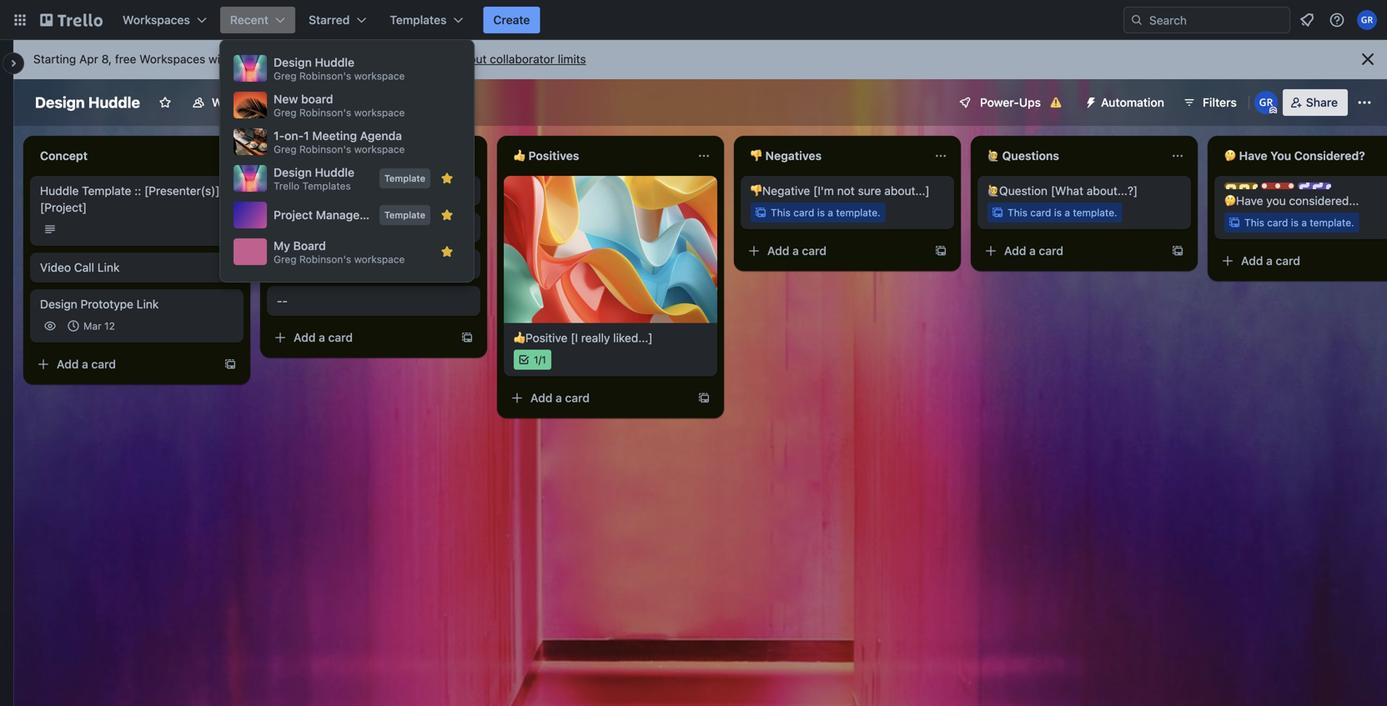Task type: locate. For each thing, give the bounding box(es) containing it.
greg down new
[[274, 107, 297, 118]]

template.
[[836, 207, 881, 219], [1073, 207, 1118, 219], [1310, 217, 1355, 229]]

board
[[353, 96, 386, 109], [293, 239, 326, 253]]

collaborators.
[[315, 52, 389, 66]]

👎negative [i'm not sure about...] link
[[751, 183, 944, 199]]

this card is a template. down the [i'm
[[771, 207, 881, 219]]

workspace for design huddle
[[354, 70, 405, 82]]

template
[[384, 173, 425, 184], [82, 184, 131, 198], [384, 210, 425, 221]]

greg inside design huddle greg robinson's workspace
[[274, 70, 297, 82]]

template. down 🙋question [what about...?] link
[[1073, 207, 1118, 219]]

this card is a template. for [i'm
[[771, 207, 881, 219]]

0 vertical spatial workspaces
[[123, 13, 190, 27]]

greg inside my board greg robinson's workspace
[[274, 254, 297, 265]]

a
[[828, 207, 833, 219], [1065, 207, 1070, 219], [1302, 217, 1307, 229], [793, 244, 799, 258], [1030, 244, 1036, 258], [1267, 254, 1273, 268], [319, 331, 325, 345], [82, 357, 88, 371], [556, 391, 562, 405]]

link inside "design prototype link" link
[[137, 297, 159, 311]]

management
[[316, 208, 388, 222]]

sm image
[[1078, 89, 1101, 113]]

Mar 12 checkbox
[[63, 316, 120, 336]]

1 horizontal spatial create from template… image
[[1171, 244, 1185, 258]]

1 robinson's from the top
[[299, 70, 351, 82]]

my
[[274, 239, 290, 253]]

this card is a template. down 🙋question [what about...?]
[[1008, 207, 1118, 219]]

add down 'action items'
[[294, 331, 316, 345]]

considered...
[[1289, 194, 1359, 208]]

robinson's inside new board greg robinson's workspace
[[299, 107, 351, 118]]

-- link down action items link
[[277, 293, 471, 310]]

workspace visible button
[[182, 89, 321, 116]]

add a card button for 👍 positives
[[504, 385, 687, 412]]

1 horizontal spatial create from template… image
[[461, 331, 474, 345]]

design up the trello
[[274, 166, 312, 179]]

1 vertical spatial link
[[137, 297, 159, 311]]

menu containing design huddle
[[230, 50, 464, 272]]

add down 🙋question
[[1005, 244, 1027, 258]]

huddle
[[315, 55, 354, 69], [88, 93, 140, 111], [315, 166, 354, 179], [40, 184, 79, 198]]

1 inside 1-on-1 meeting agenda greg robinson's workspace
[[304, 129, 309, 143]]

about...?]
[[1087, 184, 1138, 198]]

free
[[115, 52, 136, 66]]

workspace inside my board greg robinson's workspace
[[354, 254, 405, 265]]

share button
[[1283, 89, 1348, 116]]

4 robinson's from the top
[[299, 254, 351, 265]]

huddle up [project]
[[40, 184, 79, 198]]

2 horizontal spatial this card is a template.
[[1245, 217, 1355, 229]]

2 horizontal spatial 1
[[542, 354, 546, 366]]

👎 Negatives text field
[[741, 143, 928, 169]]

starred button
[[299, 7, 377, 33]]

greg for design
[[274, 70, 297, 82]]

👍 Positives text field
[[504, 143, 691, 169]]

3 greg from the top
[[274, 143, 297, 155]]

robinson's inside my board greg robinson's workspace
[[299, 254, 351, 265]]

a down 🙋question
[[1030, 244, 1036, 258]]

greg for my
[[274, 254, 297, 265]]

2 starred icon image from the top
[[441, 209, 454, 222]]

0 horizontal spatial this
[[771, 207, 791, 219]]

create from template… image
[[934, 244, 948, 258], [1171, 244, 1185, 258]]

4 greg from the top
[[274, 254, 297, 265]]

a down 🤔have you considered... link
[[1302, 217, 1307, 229]]

workspace
[[212, 96, 273, 109]]

a down mar 12 option on the left top of page
[[82, 357, 88, 371]]

this card is a template. down 🤔have you considered... link
[[1245, 217, 1355, 229]]

👍positive [i really liked...] link
[[514, 330, 707, 347]]

workspace for new board
[[354, 107, 405, 118]]

a down 👍positive
[[556, 391, 562, 405]]

templates inside dropdown button
[[390, 13, 447, 27]]

prototype
[[81, 297, 133, 311]]

1 vertical spatial greg robinson (gregrobinson96) image
[[1255, 91, 1278, 114]]

huddle template :: [presenter(s)] - [project] link
[[40, 183, 234, 216]]

huddle inside text box
[[88, 93, 140, 111]]

add a card for 👍 positives
[[531, 391, 590, 405]]

templates up learn
[[390, 13, 447, 27]]

0 vertical spatial greg robinson (gregrobinson96) image
[[1357, 10, 1377, 30]]

add a card for concept
[[57, 357, 116, 371]]

0 vertical spatial starred icon image
[[441, 172, 454, 185]]

templates inside design huddle trello templates
[[302, 180, 351, 192]]

add a card button down [what
[[978, 238, 1161, 264]]

robinson's for huddle
[[299, 70, 351, 82]]

design for design huddle
[[35, 93, 85, 111]]

2 -- from the top
[[277, 294, 288, 308]]

a down 👎negative
[[793, 244, 799, 258]]

link inside video call link link
[[97, 261, 120, 274]]

1 horizontal spatial template.
[[1073, 207, 1118, 219]]

4 workspace from the top
[[354, 254, 405, 265]]

action items
[[277, 257, 344, 271]]

-- down action
[[277, 294, 288, 308]]

0 horizontal spatial template.
[[836, 207, 881, 219]]

add a card down you
[[1241, 254, 1301, 268]]

0 vertical spatial create from template… image
[[461, 331, 474, 345]]

2 vertical spatial create from template… image
[[697, 392, 711, 405]]

add a card down 1 / 1 at bottom
[[531, 391, 590, 405]]

🙋question
[[988, 184, 1048, 198]]

more
[[425, 52, 453, 66]]

templates
[[390, 13, 447, 27], [302, 180, 351, 192]]

0 horizontal spatial create from template… image
[[224, 358, 237, 371]]

template. down 👎negative [i'm not sure about...] link
[[836, 207, 881, 219]]

👍
[[514, 149, 526, 163]]

general
[[277, 184, 319, 198]]

workspaces down workspaces dropdown button
[[139, 52, 205, 66]]

0 horizontal spatial board
[[293, 239, 326, 253]]

design down starting
[[35, 93, 85, 111]]

design down video
[[40, 297, 77, 311]]

a for add a card button associated with 🙋 questions
[[1030, 244, 1036, 258]]

huddle inside design huddle greg robinson's workspace
[[315, 55, 354, 69]]

1 vertical spatial -- link
[[277, 293, 471, 310]]

board inside my board greg robinson's workspace
[[293, 239, 326, 253]]

add a card button down 12
[[30, 351, 214, 378]]

is for [what
[[1054, 207, 1062, 219]]

questions
[[1002, 149, 1060, 163]]

workspace inside new board greg robinson's workspace
[[354, 107, 405, 118]]

new
[[274, 92, 298, 106]]

0 vertical spatial -- link
[[277, 219, 471, 236]]

workspaces up free
[[123, 13, 190, 27]]

0 vertical spatial board
[[353, 96, 386, 109]]

-
[[223, 184, 228, 198], [277, 221, 282, 234], [282, 221, 288, 234], [277, 294, 282, 308], [282, 294, 288, 308]]

huddle for design huddle greg robinson's workspace
[[315, 55, 354, 69]]

2 create from template… image from the left
[[1171, 244, 1185, 258]]

add a card button
[[741, 238, 924, 264], [978, 238, 1161, 264], [1215, 248, 1387, 274], [267, 325, 451, 351], [30, 351, 214, 378], [504, 385, 687, 412]]

design huddle
[[35, 93, 140, 111]]

workspace inside design huddle greg robinson's workspace
[[354, 70, 405, 82]]

👎
[[751, 149, 763, 163]]

really
[[581, 331, 610, 345]]

-- up my
[[277, 221, 288, 234]]

Board name text field
[[27, 89, 148, 116]]

1 vertical spatial --
[[277, 294, 288, 308]]

open information menu image
[[1329, 12, 1346, 28]]

create from template… image for video call link
[[224, 358, 237, 371]]

link down video call link link
[[137, 297, 159, 311]]

1 vertical spatial board
[[293, 239, 326, 253]]

action
[[277, 257, 311, 271]]

is down the [i'm
[[817, 207, 825, 219]]

2 vertical spatial starred icon image
[[441, 245, 454, 259]]

create from template… image
[[461, 331, 474, 345], [224, 358, 237, 371], [697, 392, 711, 405]]

0 horizontal spatial templates
[[302, 180, 351, 192]]

this down 👎negative
[[771, 207, 791, 219]]

add a card button down action items link
[[267, 325, 451, 351]]

menu
[[230, 50, 464, 272]]

you
[[1267, 194, 1286, 208]]

board up 'action items'
[[293, 239, 326, 253]]

template. down considered...
[[1310, 217, 1355, 229]]

1 create from template… image from the left
[[934, 244, 948, 258]]

0 horizontal spatial link
[[97, 261, 120, 274]]

a down items
[[319, 331, 325, 345]]

2 workspace from the top
[[354, 107, 405, 118]]

2 horizontal spatial this
[[1245, 217, 1265, 229]]

is
[[817, 207, 825, 219], [1054, 207, 1062, 219], [1291, 217, 1299, 229]]

design for design prototype link
[[40, 297, 77, 311]]

greg robinson (gregrobinson96) image
[[1357, 10, 1377, 30], [1255, 91, 1278, 114]]

is down 🤔have you considered... at the top
[[1291, 217, 1299, 229]]

0 horizontal spatial this card is a template.
[[771, 207, 881, 219]]

greg down my
[[274, 254, 297, 265]]

add a card down 👎negative
[[768, 244, 827, 258]]

0 vertical spatial link
[[97, 261, 120, 274]]

huddle up notes: at the left top of the page
[[315, 166, 354, 179]]

1
[[304, 129, 309, 143], [534, 354, 539, 366], [542, 354, 546, 366]]

action items link
[[277, 256, 471, 273]]

template inside huddle template :: [presenter(s)] - [project]
[[82, 184, 131, 198]]

workspace up agenda
[[354, 107, 405, 118]]

show menu image
[[1357, 94, 1373, 111]]

1 horizontal spatial link
[[137, 297, 159, 311]]

0 vertical spatial --
[[277, 221, 288, 234]]

is down 🙋question [what about...?]
[[1054, 207, 1062, 219]]

1 greg from the top
[[274, 70, 297, 82]]

-- link
[[277, 219, 471, 236], [277, 293, 471, 310]]

1 vertical spatial starred icon image
[[441, 209, 454, 222]]

template down 'general notes:' 'link'
[[384, 210, 425, 221]]

2 greg from the top
[[274, 107, 297, 118]]

greg down 1- on the top left
[[274, 143, 297, 155]]

1 starred icon image from the top
[[441, 172, 454, 185]]

board up agenda
[[353, 96, 386, 109]]

add down 👎negative
[[768, 244, 790, 258]]

👍 positives
[[514, 149, 579, 163]]

1-
[[274, 129, 285, 143]]

concept
[[40, 149, 88, 163]]

link right call
[[97, 261, 120, 274]]

0 horizontal spatial create from template… image
[[934, 244, 948, 258]]

1 horizontal spatial this card is a template.
[[1008, 207, 1118, 219]]

greg down to
[[274, 70, 297, 82]]

greg robinson (gregrobinson96) image right the open information menu icon
[[1357, 10, 1377, 30]]

design inside "design prototype link" link
[[40, 297, 77, 311]]

1 horizontal spatial is
[[1054, 207, 1062, 219]]

add a card button down really in the top of the page
[[504, 385, 687, 412]]

add
[[768, 244, 790, 258], [1005, 244, 1027, 258], [1241, 254, 1263, 268], [294, 331, 316, 345], [57, 357, 79, 371], [531, 391, 553, 405]]

template left ::
[[82, 184, 131, 198]]

--
[[277, 221, 288, 234], [277, 294, 288, 308]]

design prototype link
[[40, 297, 159, 311]]

0 horizontal spatial is
[[817, 207, 825, 219]]

board
[[301, 92, 333, 106]]

design huddle trello templates
[[274, 166, 354, 192]]

huddle down 8,
[[88, 93, 140, 111]]

1 horizontal spatial templates
[[390, 13, 447, 27]]

1 horizontal spatial this
[[1008, 207, 1028, 219]]

2 horizontal spatial template.
[[1310, 217, 1355, 229]]

card
[[794, 207, 815, 219], [1031, 207, 1052, 219], [1268, 217, 1288, 229], [802, 244, 827, 258], [1039, 244, 1064, 258], [1276, 254, 1301, 268], [328, 331, 353, 345], [91, 357, 116, 371], [565, 391, 590, 405]]

1 horizontal spatial greg robinson (gregrobinson96) image
[[1357, 10, 1377, 30]]

items
[[314, 257, 344, 271]]

greg robinson (gregrobinson96) image right filters
[[1255, 91, 1278, 114]]

1 vertical spatial create from template… image
[[224, 358, 237, 371]]

huddle right 10
[[315, 55, 354, 69]]

huddle for design huddle trello templates
[[315, 166, 354, 179]]

2 robinson's from the top
[[299, 107, 351, 118]]

3 workspace from the top
[[354, 143, 405, 155]]

is for [i'm
[[817, 207, 825, 219]]

design for design huddle greg robinson's workspace
[[274, 55, 312, 69]]

1 vertical spatial templates
[[302, 180, 351, 192]]

design up new
[[274, 55, 312, 69]]

3 robinson's from the top
[[299, 143, 351, 155]]

workspaces
[[123, 13, 190, 27], [139, 52, 205, 66]]

this down 🤔have
[[1245, 217, 1265, 229]]

greg inside 1-on-1 meeting agenda greg robinson's workspace
[[274, 143, 297, 155]]

apr
[[79, 52, 98, 66]]

this down 🙋question
[[1008, 207, 1028, 219]]

starred icon image
[[441, 172, 454, 185], [441, 209, 454, 222], [441, 245, 454, 259]]

link for video call link
[[97, 261, 120, 274]]

🙋 Questions text field
[[978, 143, 1165, 169]]

design inside design huddle text box
[[35, 93, 85, 111]]

a for add a card button related to 👎 negatives
[[793, 244, 799, 258]]

design inside design huddle greg robinson's workspace
[[274, 55, 312, 69]]

be
[[229, 52, 243, 66]]

workspace down agenda
[[354, 143, 405, 155]]

0 horizontal spatial 1
[[304, 129, 309, 143]]

customize views image
[[404, 94, 421, 111]]

a down the [i'm
[[828, 207, 833, 219]]

Search field
[[1144, 8, 1290, 33]]

add a card button down 👎negative [i'm not sure about...] on the top of the page
[[741, 238, 924, 264]]

a down you
[[1267, 254, 1273, 268]]

robinson's inside design huddle greg robinson's workspace
[[299, 70, 351, 82]]

add a card down mar 12 option on the left top of page
[[57, 357, 116, 371]]

design
[[274, 55, 312, 69], [35, 93, 85, 111], [274, 166, 312, 179], [40, 297, 77, 311]]

1 horizontal spatial 1
[[534, 354, 539, 366]]

design inside design huddle trello templates
[[274, 166, 312, 179]]

workspaces button
[[113, 7, 217, 33]]

[what
[[1051, 184, 1084, 198]]

video call link link
[[40, 259, 234, 276]]

add down mar 12 option on the left top of page
[[57, 357, 79, 371]]

starting apr 8, free workspaces will be limited to 10 collaborators. learn more about collaborator limits
[[33, 52, 586, 66]]

huddle inside design huddle trello templates
[[315, 166, 354, 179]]

0 vertical spatial templates
[[390, 13, 447, 27]]

add a card down items
[[294, 331, 353, 345]]

greg inside new board greg robinson's workspace
[[274, 107, 297, 118]]

workspace right items
[[354, 254, 405, 265]]

this
[[771, 207, 791, 219], [1008, 207, 1028, 219], [1245, 217, 1265, 229]]

add a card down 🙋question
[[1005, 244, 1064, 258]]

-- link down 'general notes:' 'link'
[[277, 219, 471, 236]]

back to home image
[[40, 7, 103, 33]]

add down 🤔have
[[1241, 254, 1263, 268]]

🤔have you considered... link
[[1225, 193, 1387, 209]]

1 workspace from the top
[[354, 70, 405, 82]]

collaborator
[[490, 52, 555, 66]]

starting
[[33, 52, 76, 66]]

1 for /
[[542, 354, 546, 366]]

templates up project management template
[[302, 180, 351, 192]]

filters
[[1203, 96, 1237, 109]]

add down 1 / 1 at bottom
[[531, 391, 553, 405]]

🤔 have you considered?
[[1225, 149, 1366, 163]]

workspace down learn
[[354, 70, 405, 82]]



Task type: vqa. For each thing, say whether or not it's contained in the screenshot.
[Presenter(s)] in the left top of the page
yes



Task type: describe. For each thing, give the bounding box(es) containing it.
not
[[837, 184, 855, 198]]

add for 🙋 questions
[[1005, 244, 1027, 258]]

this card is a template. for [what
[[1008, 207, 1118, 219]]

considered?
[[1295, 149, 1366, 163]]

huddle for design huddle
[[88, 93, 140, 111]]

👎 negatives
[[751, 149, 822, 163]]

robinson's for board
[[299, 107, 351, 118]]

::
[[135, 184, 141, 198]]

link for design prototype link
[[137, 297, 159, 311]]

add a card button down 🤔have you considered... link
[[1215, 248, 1387, 274]]

a for add a card button for concept
[[82, 357, 88, 371]]

🙋 questions
[[988, 149, 1060, 163]]

you
[[1271, 149, 1292, 163]]

🤔 Have You Considered? text field
[[1215, 143, 1387, 169]]

recent button
[[220, 7, 295, 33]]

👎negative [i'm not sure about...]
[[751, 184, 930, 198]]

add a card for 🙋 questions
[[1005, 244, 1064, 258]]

workspace visible
[[212, 96, 311, 109]]

workspace inside 1-on-1 meeting agenda greg robinson's workspace
[[354, 143, 405, 155]]

trello
[[274, 180, 300, 192]]

a down [what
[[1065, 207, 1070, 219]]

create from template… image for 🙋question [what about...?]
[[1171, 244, 1185, 258]]

huddle inside huddle template :: [presenter(s)] - [project]
[[40, 184, 79, 198]]

this member is an admin of this board. image
[[1270, 107, 1277, 114]]

negatives
[[766, 149, 822, 163]]

1 / 1
[[534, 354, 546, 366]]

ups
[[1019, 96, 1041, 109]]

color: purple, title: none image
[[1298, 183, 1332, 189]]

limited
[[246, 52, 282, 66]]

1 -- from the top
[[277, 221, 288, 234]]

visible
[[276, 96, 311, 109]]

add for concept
[[57, 357, 79, 371]]

design huddle greg robinson's workspace
[[274, 55, 405, 82]]

to
[[285, 52, 296, 66]]

template inside project management template
[[384, 210, 425, 221]]

general notes: link
[[277, 183, 471, 199]]

a for add a card button under 🤔have you considered... link
[[1267, 254, 1273, 268]]

about...]
[[885, 184, 930, 198]]

power-
[[980, 96, 1019, 109]]

template. for not
[[836, 207, 881, 219]]

template down agenda
[[384, 173, 425, 184]]

design for design huddle trello templates
[[274, 166, 312, 179]]

create from template… image for 👎negative [i'm not sure about...]
[[934, 244, 948, 258]]

power-ups button
[[947, 89, 1075, 116]]

new board greg robinson's workspace
[[274, 92, 405, 118]]

1 -- link from the top
[[277, 219, 471, 236]]

design prototype link link
[[40, 296, 234, 313]]

video
[[40, 261, 71, 274]]

🙋
[[988, 149, 999, 163]]

add a card for 👎 negatives
[[768, 244, 827, 258]]

search image
[[1130, 13, 1144, 27]]

project
[[274, 208, 313, 222]]

templates button
[[380, 7, 473, 33]]

star or unstar board image
[[158, 96, 172, 109]]

meeting
[[312, 129, 357, 143]]

template. for about...?]
[[1073, 207, 1118, 219]]

huddle template :: [presenter(s)] - [project]
[[40, 184, 228, 214]]

notes:
[[322, 184, 357, 198]]

mar
[[83, 320, 102, 332]]

robinson's for board
[[299, 254, 351, 265]]

add a card button for 👎 negatives
[[741, 238, 924, 264]]

filters button
[[1178, 89, 1242, 116]]

add a card button for concept
[[30, 351, 214, 378]]

about
[[456, 52, 487, 66]]

3 starred icon image from the top
[[441, 245, 454, 259]]

[i
[[571, 331, 578, 345]]

0 horizontal spatial greg robinson (gregrobinson96) image
[[1255, 91, 1278, 114]]

workspace for my board
[[354, 254, 405, 265]]

mar 12
[[83, 320, 115, 332]]

video call link
[[40, 261, 120, 274]]

[presenter(s)]
[[144, 184, 220, 198]]

board link
[[325, 89, 396, 116]]

greg robinson (gregrobinson96) image inside primary element
[[1357, 10, 1377, 30]]

primary element
[[0, 0, 1387, 40]]

1-on-1 meeting agenda greg robinson's workspace
[[274, 129, 405, 155]]

🙋question [what about...?] link
[[988, 183, 1181, 199]]

color: yellow, title: none image
[[1225, 183, 1258, 189]]

agenda
[[360, 129, 402, 143]]

2 horizontal spatial is
[[1291, 217, 1299, 229]]

recent
[[230, 13, 269, 27]]

sure
[[858, 184, 882, 198]]

liked...]
[[613, 331, 653, 345]]

learn
[[392, 52, 422, 66]]

starred
[[309, 13, 350, 27]]

general notes:
[[277, 184, 357, 198]]

/
[[539, 354, 542, 366]]

- inside huddle template :: [presenter(s)] - [project]
[[223, 184, 228, 198]]

create button
[[483, 7, 540, 33]]

👍positive [i really liked...]
[[514, 331, 653, 345]]

this for 👎negative
[[771, 207, 791, 219]]

this for 🙋question
[[1008, 207, 1028, 219]]

🙋question [what about...?]
[[988, 184, 1138, 198]]

1 vertical spatial workspaces
[[139, 52, 205, 66]]

[project]
[[40, 201, 87, 214]]

create
[[493, 13, 530, 27]]

color: red, title: none image
[[1261, 183, 1295, 189]]

12
[[104, 320, 115, 332]]

create from template… image for --
[[461, 331, 474, 345]]

🤔have
[[1225, 194, 1264, 208]]

workspaces inside dropdown button
[[123, 13, 190, 27]]

add for 👎 negatives
[[768, 244, 790, 258]]

0 notifications image
[[1297, 10, 1317, 30]]

will
[[209, 52, 226, 66]]

automation button
[[1078, 89, 1175, 116]]

2 -- link from the top
[[277, 293, 471, 310]]

1 for on-
[[304, 129, 309, 143]]

limits
[[558, 52, 586, 66]]

on-
[[285, 129, 304, 143]]

greg for new
[[274, 107, 297, 118]]

🤔
[[1225, 149, 1236, 163]]

robinson's inside 1-on-1 meeting agenda greg robinson's workspace
[[299, 143, 351, 155]]

add for 👍 positives
[[531, 391, 553, 405]]

Concept text field
[[30, 143, 217, 169]]

have
[[1239, 149, 1268, 163]]

learn more about collaborator limits link
[[392, 52, 586, 66]]

share
[[1306, 96, 1338, 109]]

project management template
[[274, 208, 425, 222]]

automation
[[1101, 96, 1165, 109]]

2 horizontal spatial create from template… image
[[697, 392, 711, 405]]

a for add a card button for 👍 positives
[[556, 391, 562, 405]]

10
[[299, 52, 311, 66]]

🤔have you considered...
[[1225, 194, 1359, 208]]

1 horizontal spatial board
[[353, 96, 386, 109]]

power-ups
[[980, 96, 1041, 109]]

add a card button for 🙋 questions
[[978, 238, 1161, 264]]

a for add a card button underneath action items link
[[319, 331, 325, 345]]



